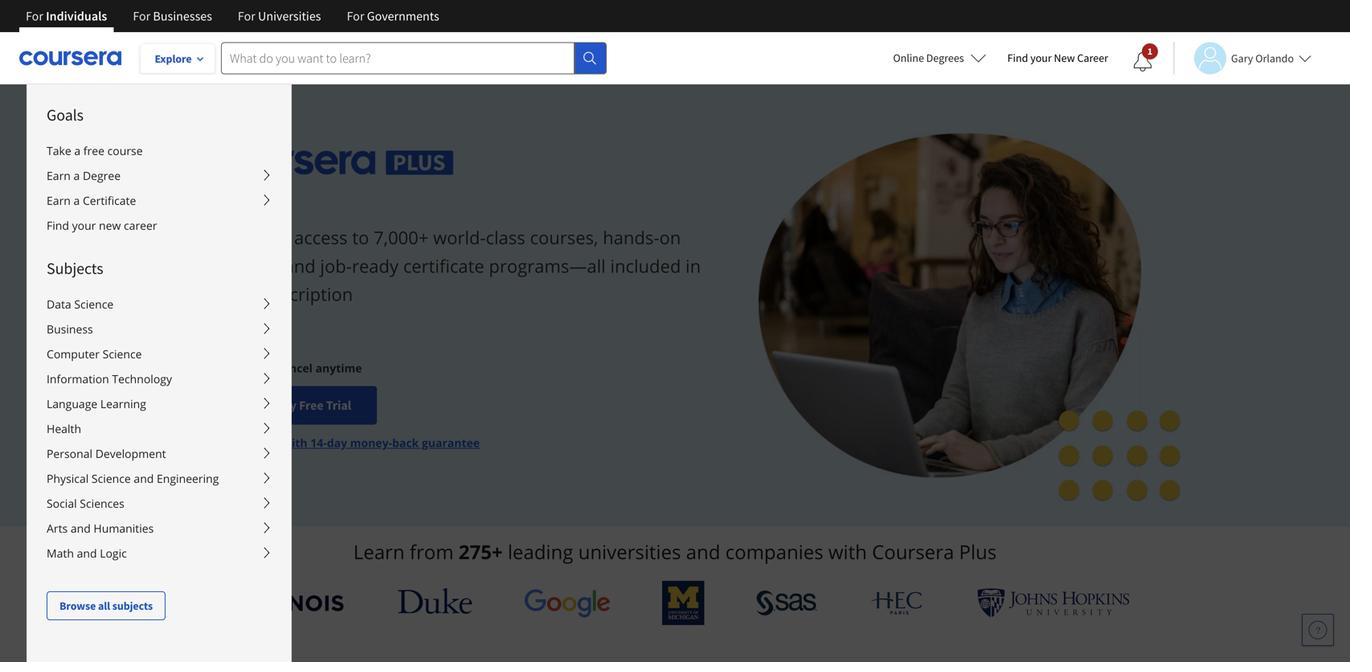 Task type: describe. For each thing, give the bounding box(es) containing it.
/year with 14-day money-back guarantee
[[250, 435, 480, 451]]

google image
[[524, 589, 611, 618]]

/year
[[250, 435, 279, 451]]

banner navigation
[[13, 0, 452, 32]]

for for businesses
[[133, 8, 151, 24]]

and up university of michigan "image"
[[686, 539, 721, 565]]

take a free course link
[[27, 138, 291, 163]]

university of michigan image
[[663, 581, 705, 626]]

coursera
[[873, 539, 955, 565]]

leading
[[508, 539, 574, 565]]

included
[[611, 254, 681, 278]]

money-
[[350, 435, 392, 451]]

earn for earn a certificate
[[47, 193, 71, 208]]

/year with 14-day money-back guarantee button
[[209, 434, 480, 451]]

learning
[[100, 396, 146, 412]]

new
[[99, 218, 121, 233]]

trial
[[326, 397, 352, 414]]

show notifications image
[[1134, 52, 1153, 72]]

to
[[352, 226, 369, 250]]

browse all subjects
[[60, 599, 153, 614]]

sas image
[[757, 591, 818, 616]]

unlimited
[[209, 226, 290, 250]]

take
[[47, 143, 71, 158]]

7,000+
[[374, 226, 429, 250]]

humanities
[[94, 521, 154, 536]]

browse
[[60, 599, 96, 614]]

data science
[[47, 297, 114, 312]]

computer science button
[[27, 342, 291, 367]]

guarantee
[[422, 435, 480, 451]]

find your new career
[[1008, 51, 1109, 65]]

group containing goals
[[27, 84, 1046, 663]]

earn a certificate button
[[27, 188, 291, 213]]

individuals
[[46, 8, 107, 24]]

computer
[[47, 347, 100, 362]]

for businesses
[[133, 8, 212, 24]]

companies
[[726, 539, 824, 565]]

class
[[486, 226, 526, 250]]

health button
[[27, 417, 291, 441]]

earn a degree
[[47, 168, 121, 183]]

universities
[[579, 539, 681, 565]]

14-
[[311, 435, 327, 451]]

information technology
[[47, 372, 172, 387]]

and inside popup button
[[71, 521, 91, 536]]

cancel
[[277, 360, 313, 376]]

businesses
[[153, 8, 212, 24]]

earn a degree button
[[27, 163, 291, 188]]

online degrees button
[[881, 40, 1000, 76]]

math and logic
[[47, 546, 127, 561]]

language learning
[[47, 396, 146, 412]]

start
[[235, 397, 263, 414]]

ready
[[352, 254, 399, 278]]

from
[[410, 539, 454, 565]]

new
[[1055, 51, 1076, 65]]

programs—all
[[489, 254, 606, 278]]

plus
[[960, 539, 997, 565]]

business button
[[27, 317, 291, 342]]

development
[[95, 446, 166, 462]]

language
[[47, 396, 97, 412]]

certificate
[[403, 254, 485, 278]]

information
[[47, 372, 109, 387]]

find your new career link
[[1000, 48, 1117, 68]]

/month, cancel anytime
[[228, 360, 362, 376]]

learn
[[354, 539, 405, 565]]

coursera plus image
[[209, 151, 454, 175]]

career
[[1078, 51, 1109, 65]]

health
[[47, 421, 81, 437]]

job-
[[320, 254, 352, 278]]

coursera image
[[19, 45, 121, 71]]

your for new
[[1031, 51, 1052, 65]]

personal development
[[47, 446, 166, 462]]

and inside dropdown button
[[134, 471, 154, 487]]

certificate
[[83, 193, 136, 208]]

browse all subjects button
[[47, 592, 166, 621]]

johns hopkins university image
[[978, 589, 1131, 618]]

find for find your new career
[[1008, 51, 1029, 65]]

for for individuals
[[26, 8, 43, 24]]

and inside unlimited access to 7,000+ world-class courses, hands-on projects, and job-ready certificate programs—all included in your subscription
[[284, 254, 316, 278]]

science for physical
[[92, 471, 131, 487]]

free
[[83, 143, 105, 158]]

subjects
[[47, 259, 103, 279]]



Task type: locate. For each thing, give the bounding box(es) containing it.
your inside unlimited access to 7,000+ world-class courses, hands-on projects, and job-ready certificate programs—all included in your subscription
[[209, 282, 247, 306]]

and inside dropdown button
[[77, 546, 97, 561]]

for left universities
[[238, 8, 256, 24]]

1 vertical spatial day
[[327, 435, 347, 451]]

engineering
[[157, 471, 219, 487]]

arts
[[47, 521, 68, 536]]

and up subscription
[[284, 254, 316, 278]]

2 vertical spatial your
[[209, 282, 247, 306]]

0 vertical spatial earn
[[47, 168, 71, 183]]

start 7-day free trial button
[[209, 386, 377, 425]]

arts and humanities
[[47, 521, 154, 536]]

/month,
[[228, 360, 274, 376]]

personal
[[47, 446, 93, 462]]

menu item
[[290, 84, 1046, 663]]

subscription
[[251, 282, 353, 306]]

world-
[[433, 226, 486, 250]]

physical
[[47, 471, 89, 487]]

career
[[124, 218, 157, 233]]

4 for from the left
[[347, 8, 365, 24]]

0 vertical spatial day
[[276, 397, 297, 414]]

for for governments
[[347, 8, 365, 24]]

275+
[[459, 539, 503, 565]]

anytime
[[316, 360, 362, 376]]

hands-
[[603, 226, 660, 250]]

for universities
[[238, 8, 321, 24]]

with inside button
[[282, 435, 308, 451]]

1 horizontal spatial with
[[829, 539, 868, 565]]

day inside start 7-day free trial button
[[276, 397, 297, 414]]

day left money- at the bottom left of page
[[327, 435, 347, 451]]

language learning button
[[27, 392, 291, 417]]

access
[[294, 226, 348, 250]]

science
[[74, 297, 114, 312], [103, 347, 142, 362], [92, 471, 131, 487]]

a for certificate
[[74, 193, 80, 208]]

0 vertical spatial your
[[1031, 51, 1052, 65]]

a left degree
[[74, 168, 80, 183]]

take a free course
[[47, 143, 143, 158]]

1 vertical spatial your
[[72, 218, 96, 233]]

with left the coursera
[[829, 539, 868, 565]]

physical science and engineering button
[[27, 466, 291, 491]]

business
[[47, 322, 93, 337]]

1 horizontal spatial day
[[327, 435, 347, 451]]

computer science
[[47, 347, 142, 362]]

science up 'information technology' at the left bottom of the page
[[103, 347, 142, 362]]

1 vertical spatial with
[[829, 539, 868, 565]]

1 for from the left
[[26, 8, 43, 24]]

and down development
[[134, 471, 154, 487]]

1 horizontal spatial find
[[1008, 51, 1029, 65]]

arts and humanities button
[[27, 516, 291, 541]]

science for data
[[74, 297, 114, 312]]

a for degree
[[74, 168, 80, 183]]

3 for from the left
[[238, 8, 256, 24]]

7-
[[265, 397, 276, 414]]

2 horizontal spatial your
[[1031, 51, 1052, 65]]

on
[[660, 226, 681, 250]]

all
[[98, 599, 110, 614]]

2 vertical spatial science
[[92, 471, 131, 487]]

for governments
[[347, 8, 440, 24]]

help center image
[[1309, 621, 1328, 640]]

for left governments
[[347, 8, 365, 24]]

explore
[[155, 51, 192, 66]]

with
[[282, 435, 308, 451], [829, 539, 868, 565]]

your inside find your new career link
[[1031, 51, 1052, 65]]

and right arts
[[71, 521, 91, 536]]

0 horizontal spatial your
[[72, 218, 96, 233]]

science up 'business'
[[74, 297, 114, 312]]

day left free
[[276, 397, 297, 414]]

a left the free
[[74, 143, 81, 158]]

for left 'businesses'
[[133, 8, 151, 24]]

earn for earn a degree
[[47, 168, 71, 183]]

social sciences button
[[27, 491, 291, 516]]

1 horizontal spatial your
[[209, 282, 247, 306]]

unlimited access to 7,000+ world-class courses, hands-on projects, and job-ready certificate programs—all included in your subscription
[[209, 226, 701, 306]]

earn down take
[[47, 168, 71, 183]]

logic
[[100, 546, 127, 561]]

a down earn a degree
[[74, 193, 80, 208]]

science for computer
[[103, 347, 142, 362]]

gary orlando
[[1232, 51, 1295, 66]]

0 vertical spatial find
[[1008, 51, 1029, 65]]

data science button
[[27, 292, 291, 317]]

subjects
[[112, 599, 153, 614]]

math
[[47, 546, 74, 561]]

in
[[686, 254, 701, 278]]

math and logic button
[[27, 541, 291, 566]]

science inside dropdown button
[[92, 471, 131, 487]]

1 vertical spatial find
[[47, 218, 69, 233]]

1 vertical spatial a
[[74, 168, 80, 183]]

1 vertical spatial earn
[[47, 193, 71, 208]]

your for new
[[72, 218, 96, 233]]

2 vertical spatial a
[[74, 193, 80, 208]]

duke university image
[[398, 589, 473, 614]]

0 vertical spatial science
[[74, 297, 114, 312]]

for left individuals
[[26, 8, 43, 24]]

find for find your new career
[[47, 218, 69, 233]]

start 7-day free trial
[[235, 397, 352, 414]]

None search field
[[221, 42, 607, 74]]

and left logic
[[77, 546, 97, 561]]

earn
[[47, 168, 71, 183], [47, 193, 71, 208]]

explore menu element
[[27, 84, 291, 621]]

1
[[1148, 45, 1153, 57]]

governments
[[367, 8, 440, 24]]

find down earn a certificate
[[47, 218, 69, 233]]

day inside /year with 14-day money-back guarantee button
[[327, 435, 347, 451]]

0 vertical spatial with
[[282, 435, 308, 451]]

gary
[[1232, 51, 1254, 66]]

explore button
[[141, 44, 215, 73]]

2 earn from the top
[[47, 193, 71, 208]]

earn down earn a degree
[[47, 193, 71, 208]]

social
[[47, 496, 77, 511]]

orlando
[[1256, 51, 1295, 66]]

1 earn from the top
[[47, 168, 71, 183]]

with left the 14-
[[282, 435, 308, 451]]

courses,
[[530, 226, 599, 250]]

learn from 275+ leading universities and companies with coursera plus
[[354, 539, 997, 565]]

2 for from the left
[[133, 8, 151, 24]]

gary orlando button
[[1174, 42, 1312, 74]]

0 vertical spatial a
[[74, 143, 81, 158]]

projects,
[[209, 254, 280, 278]]

find inside explore menu element
[[47, 218, 69, 233]]

physical science and engineering
[[47, 471, 219, 487]]

free
[[299, 397, 324, 414]]

degree
[[83, 168, 121, 183]]

hec paris image
[[870, 587, 926, 620]]

0 horizontal spatial day
[[276, 397, 297, 414]]

back
[[392, 435, 419, 451]]

online
[[894, 51, 925, 65]]

degrees
[[927, 51, 965, 65]]

technology
[[112, 372, 172, 387]]

1 vertical spatial science
[[103, 347, 142, 362]]

0 horizontal spatial with
[[282, 435, 308, 451]]

find left new
[[1008, 51, 1029, 65]]

a for free
[[74, 143, 81, 158]]

day
[[276, 397, 297, 414], [327, 435, 347, 451]]

university of illinois at urbana-champaign image
[[220, 591, 346, 616]]

universities
[[258, 8, 321, 24]]

course
[[107, 143, 143, 158]]

for for universities
[[238, 8, 256, 24]]

science down personal development
[[92, 471, 131, 487]]

information technology button
[[27, 367, 291, 392]]

online degrees
[[894, 51, 965, 65]]

group
[[27, 84, 1046, 663]]

goals
[[47, 105, 84, 125]]

your inside find your new career link
[[72, 218, 96, 233]]

0 horizontal spatial find
[[47, 218, 69, 233]]

find your new career
[[47, 218, 157, 233]]

1 button
[[1121, 43, 1166, 81]]

What do you want to learn? text field
[[221, 42, 575, 74]]



Task type: vqa. For each thing, say whether or not it's contained in the screenshot.
the bottommost Find
yes



